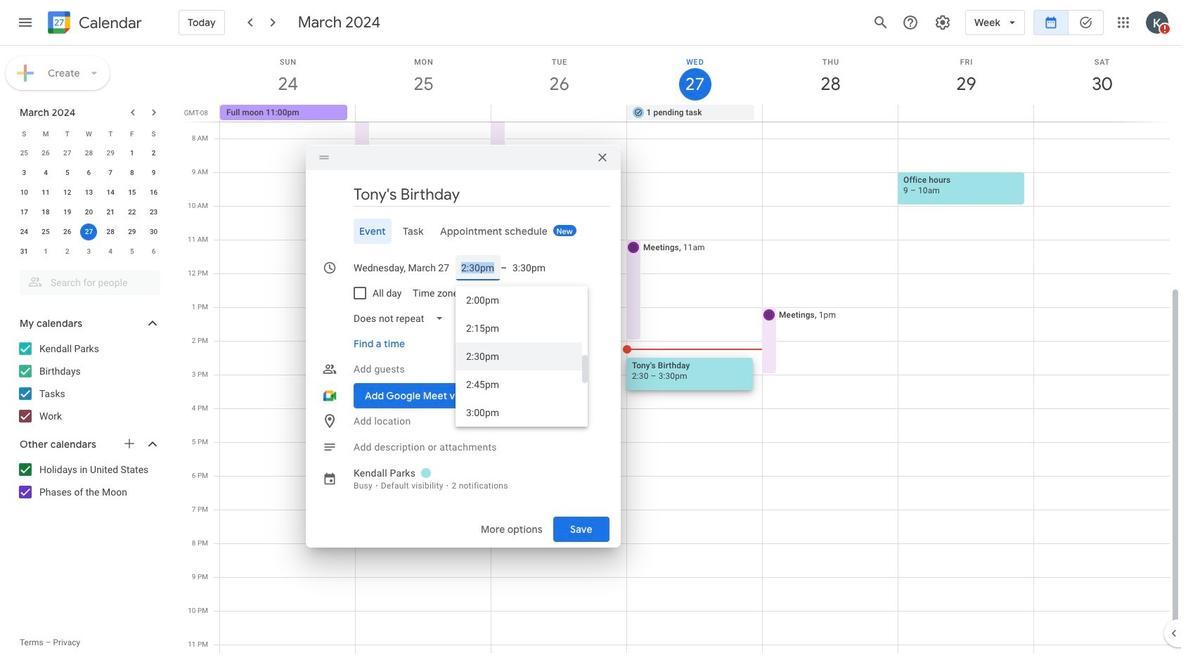 Task type: describe. For each thing, give the bounding box(es) containing it.
new element
[[554, 225, 577, 236]]

28 element
[[102, 224, 119, 241]]

february 28 element
[[81, 145, 97, 162]]

main drawer image
[[17, 14, 34, 31]]

heading inside calendar element
[[76, 14, 142, 31]]

3 element
[[16, 165, 33, 181]]

start time list box
[[456, 286, 588, 427]]

10 element
[[16, 184, 33, 201]]

20 element
[[81, 204, 97, 221]]

add other calendars image
[[122, 437, 136, 451]]

21 element
[[102, 204, 119, 221]]

Search for people text field
[[28, 270, 152, 295]]

5 element
[[59, 165, 76, 181]]

9 element
[[145, 165, 162, 181]]

february 25 element
[[16, 145, 33, 162]]

4 option from the top
[[456, 371, 582, 399]]

1 element
[[124, 145, 141, 162]]

other calendars list
[[3, 459, 174, 504]]

25 element
[[37, 224, 54, 241]]

23 element
[[145, 204, 162, 221]]

my calendars list
[[3, 338, 174, 428]]

15 element
[[124, 184, 141, 201]]

8 element
[[124, 165, 141, 181]]

2 option from the top
[[456, 314, 582, 343]]

settings menu image
[[935, 14, 952, 31]]

18 element
[[37, 204, 54, 221]]

30 element
[[145, 224, 162, 241]]

cell inside march 2024 grid
[[78, 222, 100, 242]]

5 option from the top
[[456, 399, 582, 427]]

april 5 element
[[124, 243, 141, 260]]

Add title text field
[[354, 184, 610, 205]]

february 26 element
[[37, 145, 54, 162]]

16 element
[[145, 184, 162, 201]]

End time text field
[[513, 255, 547, 281]]



Task type: vqa. For each thing, say whether or not it's contained in the screenshot.
Cell within the March 2024 GRID
yes



Task type: locate. For each thing, give the bounding box(es) containing it.
22 element
[[124, 204, 141, 221]]

Start time text field
[[461, 255, 495, 281]]

april 4 element
[[102, 243, 119, 260]]

26 element
[[59, 224, 76, 241]]

11 element
[[37, 184, 54, 201]]

4 element
[[37, 165, 54, 181]]

to element
[[501, 262, 507, 274]]

24 element
[[16, 224, 33, 241]]

february 27 element
[[59, 145, 76, 162]]

april 2 element
[[59, 243, 76, 260]]

Start date text field
[[354, 255, 450, 281]]

grid
[[180, 46, 1182, 654]]

row group
[[13, 144, 165, 262]]

None search field
[[0, 265, 174, 295]]

cell
[[356, 105, 492, 122], [492, 105, 627, 122], [763, 105, 899, 122], [899, 105, 1034, 122], [1034, 105, 1170, 122], [78, 222, 100, 242]]

1 option from the top
[[456, 286, 582, 314]]

27, today element
[[81, 224, 97, 241]]

7 element
[[102, 165, 119, 181]]

2 element
[[145, 145, 162, 162]]

3 option from the top
[[456, 343, 582, 371]]

19 element
[[59, 204, 76, 221]]

None field
[[348, 306, 455, 331]]

march 2024 grid
[[13, 124, 165, 262]]

calendar element
[[45, 8, 142, 39]]

april 1 element
[[37, 243, 54, 260]]

6 element
[[81, 165, 97, 181]]

row
[[214, 105, 1182, 122], [13, 124, 165, 144], [13, 144, 165, 163], [13, 163, 165, 183], [13, 183, 165, 203], [13, 203, 165, 222], [13, 222, 165, 242], [13, 242, 165, 262]]

april 3 element
[[81, 243, 97, 260]]

14 element
[[102, 184, 119, 201]]

april 6 element
[[145, 243, 162, 260]]

heading
[[76, 14, 142, 31]]

option
[[456, 286, 582, 314], [456, 314, 582, 343], [456, 343, 582, 371], [456, 371, 582, 399], [456, 399, 582, 427]]

february 29 element
[[102, 145, 119, 162]]

13 element
[[81, 184, 97, 201]]

29 element
[[124, 224, 141, 241]]

12 element
[[59, 184, 76, 201]]

17 element
[[16, 204, 33, 221]]

31 element
[[16, 243, 33, 260]]

tab list
[[317, 219, 610, 244]]



